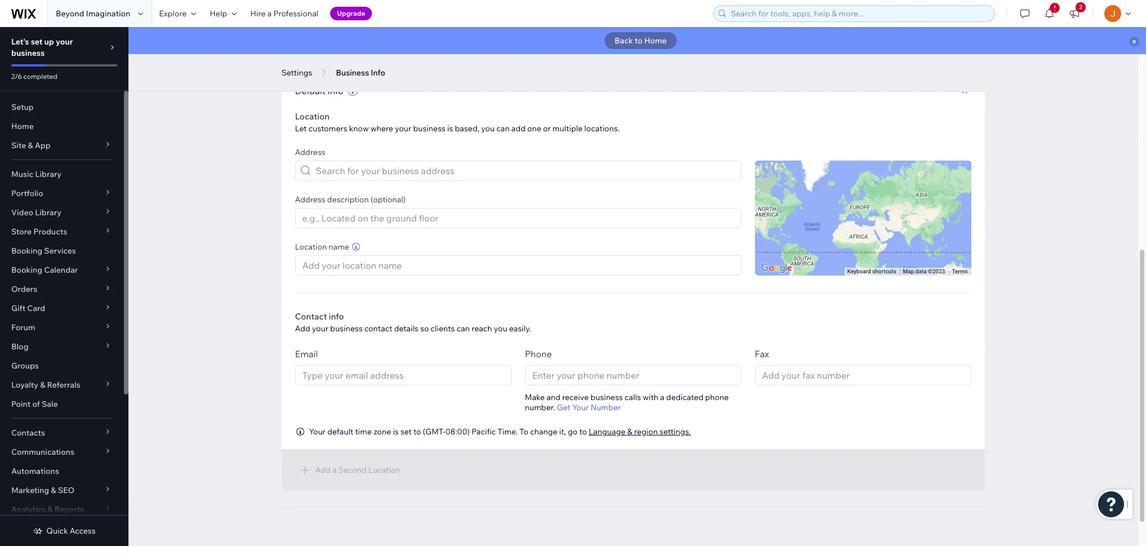 Task type: describe. For each thing, give the bounding box(es) containing it.
shortcuts
[[873, 268, 896, 275]]

2
[[1079, 3, 1083, 11]]

1 vertical spatial set
[[401, 427, 412, 437]]

settings
[[282, 68, 312, 78]]

help
[[210, 8, 227, 19]]

hire
[[250, 8, 266, 19]]

is inside location let customers know where your business is based, you can add one or multiple locations.
[[447, 123, 453, 134]]

dedicated
[[666, 392, 704, 402]]

business info
[[336, 68, 385, 78]]

orders
[[11, 284, 37, 294]]

contacts button
[[0, 423, 124, 442]]

map
[[903, 268, 914, 275]]

upgrade button
[[330, 7, 372, 20]]

reach
[[472, 324, 492, 334]]

portfolio
[[11, 188, 43, 198]]

store
[[11, 227, 32, 237]]

video library button
[[0, 203, 124, 222]]

communications
[[11, 447, 74, 457]]

0 horizontal spatial is
[[393, 427, 399, 437]]

upgrade
[[337, 9, 365, 17]]

your default time zone is set to (gmt-08:00) pacific time. to change it, go to language & region settings.
[[309, 427, 691, 437]]

add
[[512, 123, 526, 134]]

contact info add your business contact details so clients can reach you easily.
[[295, 311, 531, 334]]

calls
[[625, 392, 641, 402]]

and
[[547, 392, 561, 402]]

with
[[643, 392, 659, 402]]

explore
[[159, 8, 187, 19]]

can inside contact info add your business contact details so clients can reach you easily.
[[457, 324, 470, 334]]

map data ©2023
[[903, 268, 945, 275]]

point of sale
[[11, 399, 58, 409]]

loyalty & referrals
[[11, 380, 80, 390]]

location let customers know where your business is based, you can add one or multiple locations.
[[295, 111, 620, 134]]

Type your email address field
[[299, 366, 508, 385]]

video library
[[11, 207, 61, 218]]

point of sale link
[[0, 395, 124, 414]]

info
[[371, 68, 385, 78]]

portfolio button
[[0, 184, 124, 203]]

beyond imagination
[[56, 8, 130, 19]]

based,
[[455, 123, 480, 134]]

e.g., Located on the ground floor field
[[299, 209, 738, 228]]

default info
[[295, 85, 344, 96]]

locations.
[[585, 123, 620, 134]]

blog
[[11, 342, 28, 352]]

groups
[[11, 361, 39, 371]]

number
[[591, 402, 621, 413]]

card
[[27, 303, 45, 313]]

go
[[568, 427, 578, 437]]

location for location let customers know where your business is based, you can add one or multiple locations.
[[295, 111, 330, 122]]

Add your location name field
[[299, 256, 738, 275]]

forum
[[11, 322, 35, 333]]

change
[[530, 427, 558, 437]]

1 horizontal spatial to
[[580, 427, 587, 437]]

calendar
[[44, 265, 78, 275]]

make and receive business calls with a dedicated phone number.
[[525, 392, 729, 413]]

it,
[[559, 427, 566, 437]]

up
[[44, 37, 54, 47]]

help button
[[203, 0, 244, 27]]

access
[[70, 526, 96, 536]]

contact
[[364, 324, 392, 334]]

where
[[371, 123, 393, 134]]

Search for tools, apps, help & more... field
[[728, 6, 991, 21]]

booking for booking services
[[11, 246, 42, 256]]

marketing & seo button
[[0, 481, 124, 500]]

setup
[[11, 102, 34, 112]]

services
[[44, 246, 76, 256]]

you inside location let customers know where your business is based, you can add one or multiple locations.
[[481, 123, 495, 134]]

library for video library
[[35, 207, 61, 218]]

default
[[295, 85, 326, 96]]

your for info
[[312, 324, 329, 334]]

blog button
[[0, 337, 124, 356]]

can inside location let customers know where your business is based, you can add one or multiple locations.
[[497, 123, 510, 134]]

quick access
[[46, 526, 96, 536]]

keyboard
[[848, 268, 871, 275]]

sidebar element
[[0, 27, 129, 546]]

a inside the hire a professional link
[[267, 8, 272, 19]]

08:00)
[[445, 427, 470, 437]]

business inside let's set up your business
[[11, 48, 45, 58]]

address description (optional)
[[295, 194, 406, 205]]

& for app
[[28, 140, 33, 150]]

one
[[527, 123, 541, 134]]

clients
[[431, 324, 455, 334]]

contact
[[295, 311, 327, 322]]

music library
[[11, 169, 62, 179]]

gift card button
[[0, 299, 124, 318]]

2/6
[[11, 72, 22, 81]]

back to home button
[[605, 32, 677, 49]]

region
[[634, 427, 658, 437]]

phone
[[525, 348, 552, 360]]

terms link
[[952, 268, 968, 275]]

you inside contact info add your business contact details so clients can reach you easily.
[[494, 324, 507, 334]]

terms
[[952, 268, 968, 275]]

business inside the make and receive business calls with a dedicated phone number.
[[591, 392, 623, 402]]

back to home
[[615, 36, 667, 46]]

setup link
[[0, 98, 124, 117]]



Task type: vqa. For each thing, say whether or not it's contained in the screenshot.
let's set up your store on the left of the page
no



Task type: locate. For each thing, give the bounding box(es) containing it.
back to home alert
[[129, 27, 1146, 54]]

1 vertical spatial booking
[[11, 265, 42, 275]]

your right 'up'
[[56, 37, 73, 47]]

1 vertical spatial address
[[295, 194, 325, 205]]

2 location from the top
[[295, 242, 327, 252]]

booking calendar
[[11, 265, 78, 275]]

1 library from the top
[[35, 169, 62, 179]]

1 horizontal spatial a
[[660, 392, 665, 402]]

Enter your phone number field
[[529, 366, 738, 385]]

can
[[497, 123, 510, 134], [457, 324, 470, 334]]

keyboard shortcuts button
[[848, 268, 896, 276]]

business
[[336, 68, 369, 78]]

set inside let's set up your business
[[31, 37, 42, 47]]

©2023
[[928, 268, 945, 275]]

quick
[[46, 526, 68, 536]]

2 vertical spatial your
[[312, 324, 329, 334]]

2 library from the top
[[35, 207, 61, 218]]

2 horizontal spatial to
[[635, 36, 643, 46]]

zone
[[374, 427, 391, 437]]

products
[[33, 227, 67, 237]]

completed
[[23, 72, 57, 81]]

a
[[267, 8, 272, 19], [660, 392, 665, 402]]

business inside location let customers know where your business is based, you can add one or multiple locations.
[[413, 123, 446, 134]]

booking services
[[11, 246, 76, 256]]

0 vertical spatial your
[[56, 37, 73, 47]]

booking inside dropdown button
[[11, 265, 42, 275]]

location inside location let customers know where your business is based, you can add one or multiple locations.
[[295, 111, 330, 122]]

1 location from the top
[[295, 111, 330, 122]]

let's set up your business
[[11, 37, 73, 58]]

0 horizontal spatial set
[[31, 37, 42, 47]]

& for seo
[[51, 485, 56, 495]]

music library link
[[0, 165, 124, 184]]

address left description
[[295, 194, 325, 205]]

library
[[35, 169, 62, 179], [35, 207, 61, 218]]

a right hire
[[267, 8, 272, 19]]

1 horizontal spatial your
[[312, 324, 329, 334]]

your
[[56, 37, 73, 47], [395, 123, 411, 134], [312, 324, 329, 334]]

a right with
[[660, 392, 665, 402]]

0 vertical spatial your
[[572, 402, 589, 413]]

& left region
[[627, 427, 633, 437]]

1 address from the top
[[295, 147, 325, 157]]

location for location name
[[295, 242, 327, 252]]

home inside button
[[644, 36, 667, 46]]

1 horizontal spatial can
[[497, 123, 510, 134]]

of
[[32, 399, 40, 409]]

1 vertical spatial a
[[660, 392, 665, 402]]

location up let
[[295, 111, 330, 122]]

business down let's
[[11, 48, 45, 58]]

your inside location let customers know where your business is based, you can add one or multiple locations.
[[395, 123, 411, 134]]

1 horizontal spatial set
[[401, 427, 412, 437]]

data
[[916, 268, 927, 275]]

let's
[[11, 37, 29, 47]]

Search for your business address field
[[313, 161, 738, 180]]

a inside the make and receive business calls with a dedicated phone number.
[[660, 392, 665, 402]]

2 booking from the top
[[11, 265, 42, 275]]

0 horizontal spatial can
[[457, 324, 470, 334]]

your left "default"
[[309, 427, 326, 437]]

business left based,
[[413, 123, 446, 134]]

0 horizontal spatial a
[[267, 8, 272, 19]]

& right loyalty
[[40, 380, 45, 390]]

loyalty & referrals button
[[0, 375, 124, 395]]

location name
[[295, 242, 349, 252]]

analytics & reports button
[[0, 500, 124, 519]]

0 vertical spatial can
[[497, 123, 510, 134]]

home inside sidebar 'element'
[[11, 121, 34, 131]]

default
[[327, 427, 353, 437]]

location
[[295, 111, 330, 122], [295, 242, 327, 252]]

1 vertical spatial library
[[35, 207, 61, 218]]

to left (gmt-
[[414, 427, 421, 437]]

1 vertical spatial can
[[457, 324, 470, 334]]

1 booking from the top
[[11, 246, 42, 256]]

business left contact
[[330, 324, 363, 334]]

multiple
[[553, 123, 583, 134]]

address
[[295, 147, 325, 157], [295, 194, 325, 205]]

& left seo
[[51, 485, 56, 495]]

booking inside "link"
[[11, 246, 42, 256]]

booking for booking calendar
[[11, 265, 42, 275]]

1 vertical spatial info
[[329, 311, 344, 322]]

name
[[329, 242, 349, 252]]

& inside dropdown button
[[51, 485, 56, 495]]

seo
[[58, 485, 74, 495]]

info inside contact info add your business contact details so clients can reach you easily.
[[329, 311, 344, 322]]

address for address description (optional)
[[295, 194, 325, 205]]

0 vertical spatial is
[[447, 123, 453, 134]]

app
[[35, 140, 50, 150]]

2 address from the top
[[295, 194, 325, 205]]

info for contact
[[329, 311, 344, 322]]

map region
[[702, 108, 991, 397]]

0 vertical spatial address
[[295, 147, 325, 157]]

email
[[295, 348, 318, 360]]

& inside popup button
[[28, 140, 33, 150]]

business left calls
[[591, 392, 623, 402]]

0 vertical spatial set
[[31, 37, 42, 47]]

your down 'contact'
[[312, 324, 329, 334]]

& for reports
[[48, 504, 53, 515]]

home down setup
[[11, 121, 34, 131]]

time.
[[498, 427, 518, 437]]

0 vertical spatial you
[[481, 123, 495, 134]]

can left add
[[497, 123, 510, 134]]

you right based,
[[481, 123, 495, 134]]

automations
[[11, 466, 59, 476]]

time
[[355, 427, 372, 437]]

info for default
[[328, 85, 344, 96]]

so
[[420, 324, 429, 334]]

your right get
[[572, 402, 589, 413]]

get
[[557, 402, 571, 413]]

1 vertical spatial you
[[494, 324, 507, 334]]

site & app
[[11, 140, 50, 150]]

0 vertical spatial a
[[267, 8, 272, 19]]

set
[[31, 37, 42, 47], [401, 427, 412, 437]]

to right back
[[635, 36, 643, 46]]

site
[[11, 140, 26, 150]]

0 horizontal spatial your
[[56, 37, 73, 47]]

booking calendar button
[[0, 260, 124, 280]]

address down let
[[295, 147, 325, 157]]

1 horizontal spatial home
[[644, 36, 667, 46]]

marketing & seo
[[11, 485, 74, 495]]

reports
[[54, 504, 84, 515]]

1 horizontal spatial your
[[572, 402, 589, 413]]

details
[[394, 324, 419, 334]]

& for referrals
[[40, 380, 45, 390]]

0 vertical spatial library
[[35, 169, 62, 179]]

forum button
[[0, 318, 124, 337]]

booking down 'store'
[[11, 246, 42, 256]]

1 vertical spatial home
[[11, 121, 34, 131]]

video
[[11, 207, 33, 218]]

set right zone
[[401, 427, 412, 437]]

1 vertical spatial is
[[393, 427, 399, 437]]

home link
[[0, 117, 124, 136]]

quick access button
[[33, 526, 96, 536]]

referrals
[[47, 380, 80, 390]]

store products button
[[0, 222, 124, 241]]

booking up orders
[[11, 265, 42, 275]]

1 vertical spatial your
[[309, 427, 326, 437]]

get your number
[[557, 402, 621, 413]]

0 horizontal spatial to
[[414, 427, 421, 437]]

0 horizontal spatial your
[[309, 427, 326, 437]]

(optional)
[[371, 194, 406, 205]]

analytics
[[11, 504, 46, 515]]

your right where
[[395, 123, 411, 134]]

library up portfolio dropdown button
[[35, 169, 62, 179]]

library for music library
[[35, 169, 62, 179]]

1 vertical spatial your
[[395, 123, 411, 134]]

loyalty
[[11, 380, 38, 390]]

is right zone
[[393, 427, 399, 437]]

orders button
[[0, 280, 124, 299]]

google image
[[758, 261, 795, 276]]

0 vertical spatial home
[[644, 36, 667, 46]]

address for address
[[295, 147, 325, 157]]

hire a professional
[[250, 8, 318, 19]]

your inside contact info add your business contact details so clients can reach you easily.
[[312, 324, 329, 334]]

you
[[481, 123, 495, 134], [494, 324, 507, 334]]

set left 'up'
[[31, 37, 42, 47]]

customers
[[309, 123, 347, 134]]

info right 'contact'
[[329, 311, 344, 322]]

store products
[[11, 227, 67, 237]]

home right back
[[644, 36, 667, 46]]

can left reach
[[457, 324, 470, 334]]

Add your fax number field
[[759, 366, 967, 385]]

library inside dropdown button
[[35, 207, 61, 218]]

info down business
[[328, 85, 344, 96]]

business inside contact info add your business contact details so clients can reach you easily.
[[330, 324, 363, 334]]

your for set
[[56, 37, 73, 47]]

0 vertical spatial booking
[[11, 246, 42, 256]]

to inside back to home button
[[635, 36, 643, 46]]

your inside let's set up your business
[[56, 37, 73, 47]]

beyond
[[56, 8, 84, 19]]

to
[[520, 427, 529, 437]]

settings.
[[660, 427, 691, 437]]

location left the name
[[295, 242, 327, 252]]

0 vertical spatial info
[[328, 85, 344, 96]]

automations link
[[0, 462, 124, 481]]

1 horizontal spatial is
[[447, 123, 453, 134]]

is left based,
[[447, 123, 453, 134]]

back
[[615, 36, 633, 46]]

library up products
[[35, 207, 61, 218]]

gift card
[[11, 303, 45, 313]]

you right reach
[[494, 324, 507, 334]]

analytics & reports
[[11, 504, 84, 515]]

2 horizontal spatial your
[[395, 123, 411, 134]]

professional
[[273, 8, 318, 19]]

to right go
[[580, 427, 587, 437]]

& left the reports
[[48, 504, 53, 515]]

settings button
[[276, 64, 318, 81]]

1 vertical spatial location
[[295, 242, 327, 252]]

phone
[[705, 392, 729, 402]]

0 horizontal spatial home
[[11, 121, 34, 131]]

& right site
[[28, 140, 33, 150]]

0 vertical spatial location
[[295, 111, 330, 122]]

(gmt-
[[423, 427, 445, 437]]



